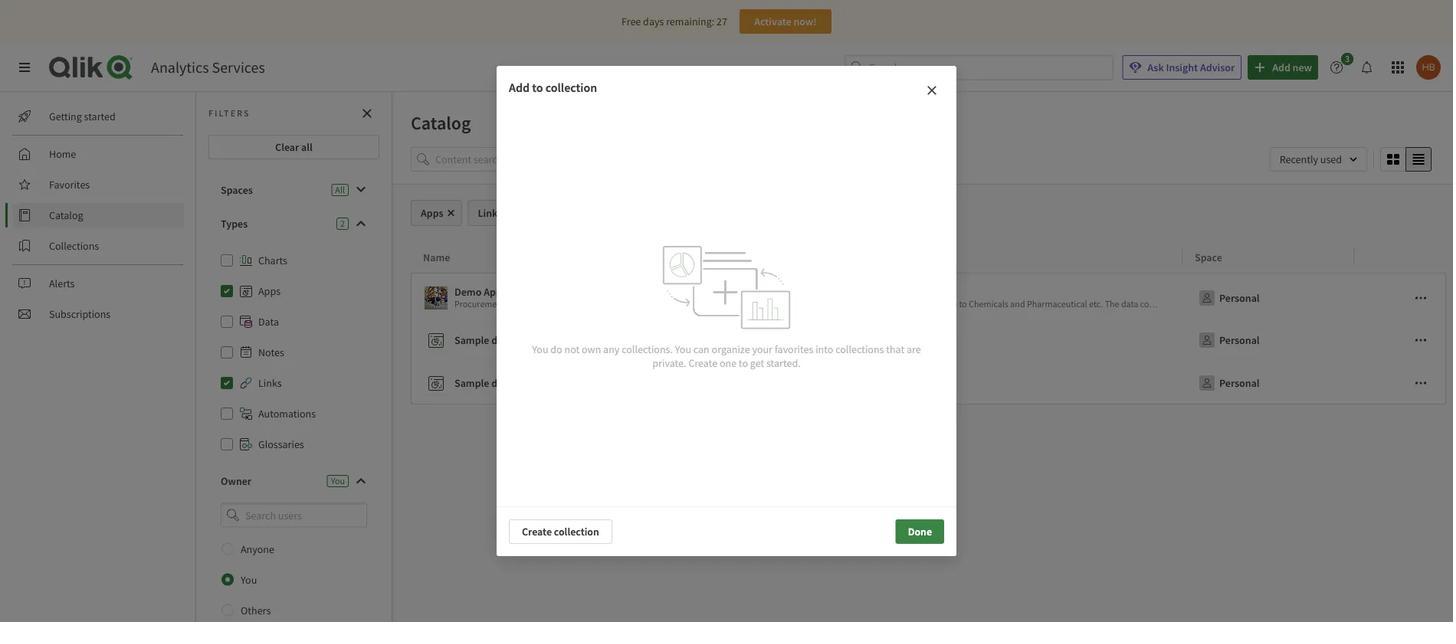 Task type: vqa. For each thing, say whether or not it's contained in the screenshot.
Order Amount
no



Task type: locate. For each thing, give the bounding box(es) containing it.
from left global
[[552, 298, 571, 310]]

1 vertical spatial create
[[522, 525, 552, 539]]

1 horizontal spatial are
[[907, 342, 921, 356]]

are right "that" on the right of the page
[[907, 342, 921, 356]]

sample data app button down favorites
[[424, 368, 1177, 399]]

catalog up content search text field
[[411, 111, 471, 134]]

free
[[622, 15, 641, 28]]

days
[[643, 15, 664, 28]]

0 horizontal spatial the
[[675, 298, 690, 310]]

3 cell from the top
[[1354, 362, 1447, 405]]

0 vertical spatial links
[[478, 206, 502, 220]]

1 vertical spatial sample
[[455, 376, 489, 390]]

0 vertical spatial sample data app button
[[424, 325, 1177, 356]]

1 vertical spatial sample data app
[[455, 376, 532, 390]]

from
[[552, 298, 571, 310], [1167, 298, 1186, 310]]

1 horizontal spatial the
[[1105, 298, 1119, 310]]

application
[[507, 298, 550, 310]]

close sidebar menu image
[[18, 61, 31, 74]]

the right the etc.
[[1105, 298, 1119, 310]]

personal cell for first cell from the bottom of the page
[[1183, 362, 1354, 405]]

1 horizontal spatial to
[[739, 356, 748, 370]]

your
[[752, 342, 773, 356]]

in
[[811, 298, 818, 310]]

3 personal from the top
[[1219, 376, 1260, 390]]

0 horizontal spatial create
[[522, 525, 552, 539]]

2 a from the left
[[1187, 298, 1192, 310]]

1 vertical spatial personal button
[[1195, 328, 1263, 353]]

notes
[[258, 346, 284, 359]]

personal button for first cell from the bottom of the page's personal cell
[[1195, 371, 1263, 395]]

0 horizontal spatial apps
[[258, 284, 281, 298]]

glossaries
[[258, 438, 304, 451]]

1 horizontal spatial from
[[1167, 298, 1186, 310]]

0 vertical spatial personal
[[1219, 291, 1260, 305]]

0 vertical spatial personal button
[[1195, 286, 1263, 310]]

the left daughter
[[675, 298, 690, 310]]

1 a from the left
[[572, 298, 577, 310]]

2 vertical spatial personal button
[[1195, 371, 1263, 395]]

0 horizontal spatial links
[[258, 376, 282, 390]]

1 vertical spatial app
[[514, 376, 532, 390]]

from right comes
[[1167, 298, 1186, 310]]

others
[[241, 604, 271, 617]]

1 horizontal spatial and
[[1010, 298, 1025, 310]]

1 vertical spatial to
[[959, 298, 967, 310]]

sample data app button for 2nd cell from the bottom personal cell
[[424, 325, 1177, 356]]

1 vertical spatial collection
[[554, 525, 599, 539]]

sample for first cell from the bottom of the page's personal cell's sample data app button
[[455, 376, 489, 390]]

0 horizontal spatial a
[[572, 298, 577, 310]]

create
[[688, 356, 717, 370], [522, 525, 552, 539]]

and
[[896, 298, 911, 310], [1010, 298, 1025, 310]]

owner
[[221, 474, 251, 488]]

a
[[572, 298, 577, 310], [1187, 298, 1192, 310]]

catalog
[[411, 111, 471, 134], [49, 208, 83, 222]]

are left active
[[772, 298, 784, 310]]

1 sample from the top
[[455, 333, 489, 347]]

2 sample from the top
[[455, 376, 489, 390]]

apps
[[421, 206, 443, 220], [258, 284, 281, 298]]

0 vertical spatial data
[[1121, 298, 1138, 310]]

0 vertical spatial app
[[514, 333, 532, 347]]

procurement right qlik sense app icon
[[455, 298, 505, 310]]

searchbar element
[[845, 55, 1113, 80]]

to
[[532, 80, 543, 95], [959, 298, 967, 310], [739, 356, 748, 370]]

3 personal cell from the top
[[1183, 362, 1354, 405]]

procurement right -
[[530, 285, 590, 299]]

1 horizontal spatial links
[[478, 206, 502, 220]]

1 personal from the top
[[1219, 291, 1260, 305]]

to right add
[[532, 80, 543, 95]]

sample
[[455, 333, 489, 347], [455, 376, 489, 390]]

1 sample data app button from the top
[[424, 325, 1177, 356]]

1 vertical spatial catalog
[[49, 208, 83, 222]]

do
[[551, 342, 562, 356]]

sap left bw
[[1194, 298, 1209, 310]]

0 vertical spatial sample
[[455, 333, 489, 347]]

2 app from the top
[[514, 376, 532, 390]]

active
[[786, 298, 809, 310]]

1 vertical spatial sample data app button
[[424, 368, 1177, 399]]

0 horizontal spatial are
[[772, 298, 784, 310]]

catalog down favorites
[[49, 208, 83, 222]]

27
[[717, 15, 727, 28]]

and right products
[[896, 298, 911, 310]]

add
[[509, 80, 530, 95]]

0 horizontal spatial from
[[552, 298, 571, 310]]

-
[[504, 285, 507, 299]]

1 horizontal spatial create
[[688, 356, 717, 370]]

apps button
[[411, 200, 462, 226]]

cell
[[1354, 273, 1447, 319], [1354, 319, 1447, 362], [1354, 362, 1447, 405]]

a left global
[[572, 298, 577, 310]]

links inside button
[[478, 206, 502, 220]]

2 personal button from the top
[[1195, 328, 1263, 353]]

to left chemicals
[[959, 298, 967, 310]]

apps up data at bottom left
[[258, 284, 281, 298]]

0 vertical spatial create
[[688, 356, 717, 370]]

links down notes
[[258, 376, 282, 390]]

links right apps button
[[478, 206, 502, 220]]

sap right -
[[510, 285, 528, 299]]

1 personal cell from the top
[[1183, 273, 1354, 319]]

company.
[[636, 298, 673, 310]]

collections
[[49, 239, 99, 253]]

you
[[532, 342, 548, 356], [675, 342, 691, 356], [331, 475, 345, 487], [241, 573, 257, 587]]

filters region
[[392, 144, 1453, 184]]

1 personal button from the top
[[1195, 286, 1263, 310]]

2 personal cell from the top
[[1183, 319, 1354, 362]]

create collection
[[522, 525, 599, 539]]

done button
[[896, 520, 944, 544]]

app for 2nd cell from the bottom
[[514, 333, 532, 347]]

subscriptions link
[[12, 302, 184, 327]]

3 personal button from the top
[[1195, 371, 1263, 395]]

bw
[[1211, 298, 1223, 310]]

collection
[[545, 80, 597, 95], [554, 525, 599, 539]]

personal
[[1219, 291, 1260, 305], [1219, 333, 1260, 347], [1219, 376, 1260, 390]]

ask
[[1148, 61, 1164, 74]]

data
[[1121, 298, 1138, 310], [491, 333, 512, 347], [491, 376, 512, 390]]

0 horizontal spatial and
[[896, 298, 911, 310]]

personal cell
[[1183, 273, 1354, 319], [1183, 319, 1354, 362], [1183, 362, 1354, 405]]

to inside demo app - sap procurement procurement application from a global holding company. the daughter companies are active in electronic products and automotive to chemicals and pharmaceutical etc. the data comes from a sap bw system.
[[959, 298, 967, 310]]

clear all button
[[208, 135, 379, 159]]

1 horizontal spatial apps
[[421, 206, 443, 220]]

0 vertical spatial are
[[772, 298, 784, 310]]

1 horizontal spatial a
[[1187, 298, 1192, 310]]

1 app from the top
[[514, 333, 532, 347]]

1 vertical spatial personal
[[1219, 333, 1260, 347]]

0 vertical spatial catalog
[[411, 111, 471, 134]]

insight
[[1166, 61, 1198, 74]]

2 horizontal spatial to
[[959, 298, 967, 310]]

0 horizontal spatial catalog
[[49, 208, 83, 222]]

home link
[[12, 142, 184, 166]]

0 vertical spatial to
[[532, 80, 543, 95]]

to inside "you do not own any collections. you can organize your favorites into collections that are private. create one to get started."
[[739, 356, 748, 370]]

sample data app button
[[424, 325, 1177, 356], [424, 368, 1177, 399]]

sample data app button for first cell from the bottom of the page's personal cell
[[424, 368, 1177, 399]]

0 horizontal spatial sap
[[510, 285, 528, 299]]

apps up name
[[421, 206, 443, 220]]

2 personal from the top
[[1219, 333, 1260, 347]]

2 vertical spatial to
[[739, 356, 748, 370]]

1 vertical spatial data
[[491, 333, 512, 347]]

catalog inside 'catalog' link
[[49, 208, 83, 222]]

global
[[579, 298, 603, 310]]

0 vertical spatial sample data app
[[455, 333, 532, 347]]

2 sample data app button from the top
[[424, 368, 1177, 399]]

close image
[[926, 84, 938, 97]]

and right chemicals
[[1010, 298, 1025, 310]]

home
[[49, 147, 76, 161]]

0 vertical spatial apps
[[421, 206, 443, 220]]

sample for 2nd cell from the bottom personal cell sample data app button
[[455, 333, 489, 347]]

1 vertical spatial are
[[907, 342, 921, 356]]

data for 2nd cell from the bottom
[[491, 333, 512, 347]]

to left get
[[739, 356, 748, 370]]

are inside "you do not own any collections. you can organize your favorites into collections that are private. create one to get started."
[[907, 342, 921, 356]]

app
[[514, 333, 532, 347], [514, 376, 532, 390]]

sample data app button up started.
[[424, 325, 1177, 356]]

0 horizontal spatial to
[[532, 80, 543, 95]]

sap
[[510, 285, 528, 299], [1194, 298, 1209, 310]]

activate now! link
[[740, 9, 832, 34]]

2 vertical spatial data
[[491, 376, 512, 390]]

favorites link
[[12, 172, 184, 197]]

daughter
[[691, 298, 727, 310]]

app for first cell from the bottom of the page
[[514, 376, 532, 390]]

sample data app
[[455, 333, 532, 347], [455, 376, 532, 390]]

a left bw
[[1187, 298, 1192, 310]]

2 vertical spatial personal
[[1219, 376, 1260, 390]]

procurement
[[530, 285, 590, 299], [455, 298, 505, 310]]



Task type: describe. For each thing, give the bounding box(es) containing it.
that
[[886, 342, 905, 356]]

automations
[[258, 407, 316, 421]]

analytics services element
[[151, 58, 265, 77]]

collections.
[[622, 342, 673, 356]]

space
[[1195, 250, 1222, 264]]

recently used image
[[1270, 147, 1367, 172]]

personal for personal button corresponding to personal cell for first cell from the top of the page
[[1219, 291, 1260, 305]]

chemicals
[[969, 298, 1009, 310]]

2 and from the left
[[1010, 298, 1025, 310]]

activate
[[754, 15, 791, 28]]

analytics services
[[151, 58, 265, 77]]

1 and from the left
[[896, 298, 911, 310]]

collections
[[836, 342, 884, 356]]

ask insight advisor
[[1148, 61, 1235, 74]]

catalog link
[[12, 203, 184, 228]]

create collection button
[[509, 520, 612, 544]]

0 horizontal spatial procurement
[[455, 298, 505, 310]]

private.
[[653, 356, 686, 370]]

clear
[[275, 140, 299, 154]]

2 cell from the top
[[1354, 319, 1447, 362]]

0 vertical spatial collection
[[545, 80, 597, 95]]

Search text field
[[869, 55, 1113, 80]]

create inside "you do not own any collections. you can organize your favorites into collections that are private. create one to get started."
[[688, 356, 717, 370]]

add to collection dialog
[[497, 66, 957, 556]]

into
[[816, 342, 833, 356]]

remaining:
[[666, 15, 715, 28]]

app
[[484, 285, 502, 299]]

personal button for 2nd cell from the bottom personal cell
[[1195, 328, 1263, 353]]

1 horizontal spatial sap
[[1194, 298, 1209, 310]]

you inside owner option group
[[241, 573, 257, 587]]

owner option group
[[208, 534, 379, 622]]

personal for personal button associated with 2nd cell from the bottom personal cell
[[1219, 333, 1260, 347]]

data inside demo app - sap procurement procurement application from a global holding company. the daughter companies are active in electronic products and automotive to chemicals and pharmaceutical etc. the data comes from a sap bw system.
[[1121, 298, 1138, 310]]

collection inside button
[[554, 525, 599, 539]]

1 sample data app from the top
[[455, 333, 532, 347]]

favorites
[[775, 342, 813, 356]]

charts
[[258, 254, 287, 267]]

1 horizontal spatial catalog
[[411, 111, 471, 134]]

personal cell for 2nd cell from the bottom
[[1183, 319, 1354, 362]]

one
[[720, 356, 737, 370]]

subscriptions
[[49, 307, 111, 321]]

get
[[750, 356, 764, 370]]

data
[[258, 315, 279, 329]]

started
[[84, 110, 116, 123]]

getting started
[[49, 110, 116, 123]]

analytics
[[151, 58, 209, 77]]

collections link
[[12, 234, 184, 258]]

ask insight advisor button
[[1122, 55, 1242, 80]]

any
[[603, 342, 620, 356]]

alerts link
[[12, 271, 184, 296]]

apps inside button
[[421, 206, 443, 220]]

started.
[[766, 356, 801, 370]]

1 from from the left
[[552, 298, 571, 310]]

organize
[[712, 342, 750, 356]]

services
[[212, 58, 265, 77]]

companies
[[728, 298, 770, 310]]

are inside demo app - sap procurement procurement application from a global holding company. the daughter companies are active in electronic products and automotive to chemicals and pharmaceutical etc. the data comes from a sap bw system.
[[772, 298, 784, 310]]

getting started link
[[12, 104, 184, 129]]

data for first cell from the bottom of the page
[[491, 376, 512, 390]]

2 sample data app from the top
[[455, 376, 532, 390]]

personal cell for first cell from the top of the page
[[1183, 273, 1354, 319]]

2
[[340, 218, 345, 230]]

1 cell from the top
[[1354, 273, 1447, 319]]

all
[[301, 140, 313, 154]]

free days remaining: 27
[[622, 15, 727, 28]]

own
[[582, 342, 601, 356]]

navigation pane element
[[0, 98, 195, 333]]

advisor
[[1200, 61, 1235, 74]]

add to collection
[[509, 80, 597, 95]]

2 from from the left
[[1167, 298, 1186, 310]]

filters
[[208, 107, 250, 119]]

you do not own any collections. you can organize your favorites into collections that are private. create one to get started.
[[532, 342, 921, 370]]

links button
[[468, 200, 521, 226]]

getting
[[49, 110, 82, 123]]

etc.
[[1089, 298, 1103, 310]]

products
[[860, 298, 895, 310]]

comes
[[1140, 298, 1165, 310]]

qlik sense app image
[[425, 287, 448, 310]]

switch view group
[[1380, 147, 1432, 172]]

name
[[423, 250, 450, 264]]

favorites
[[49, 178, 90, 192]]

Content search text field
[[435, 147, 564, 172]]

holding
[[605, 298, 634, 310]]

done
[[908, 525, 932, 539]]

1 vertical spatial links
[[258, 376, 282, 390]]

types
[[221, 217, 248, 231]]

demo
[[455, 285, 482, 299]]

now!
[[794, 15, 817, 28]]

1 horizontal spatial procurement
[[530, 285, 590, 299]]

2 the from the left
[[1105, 298, 1119, 310]]

personal button for personal cell for first cell from the top of the page
[[1195, 286, 1263, 310]]

automotive
[[913, 298, 957, 310]]

alerts
[[49, 277, 75, 290]]

electronic
[[820, 298, 858, 310]]

clear all
[[275, 140, 313, 154]]

not
[[565, 342, 580, 356]]

can
[[694, 342, 710, 356]]

personal for first cell from the bottom of the page's personal cell personal button
[[1219, 376, 1260, 390]]

1 the from the left
[[675, 298, 690, 310]]

create inside button
[[522, 525, 552, 539]]

pharmaceutical
[[1027, 298, 1087, 310]]

activate now!
[[754, 15, 817, 28]]

system.
[[1225, 298, 1255, 310]]

1 vertical spatial apps
[[258, 284, 281, 298]]

anyone
[[241, 542, 274, 556]]

demo app - sap procurement procurement application from a global holding company. the daughter companies are active in electronic products and automotive to chemicals and pharmaceutical etc. the data comes from a sap bw system.
[[455, 285, 1255, 310]]



